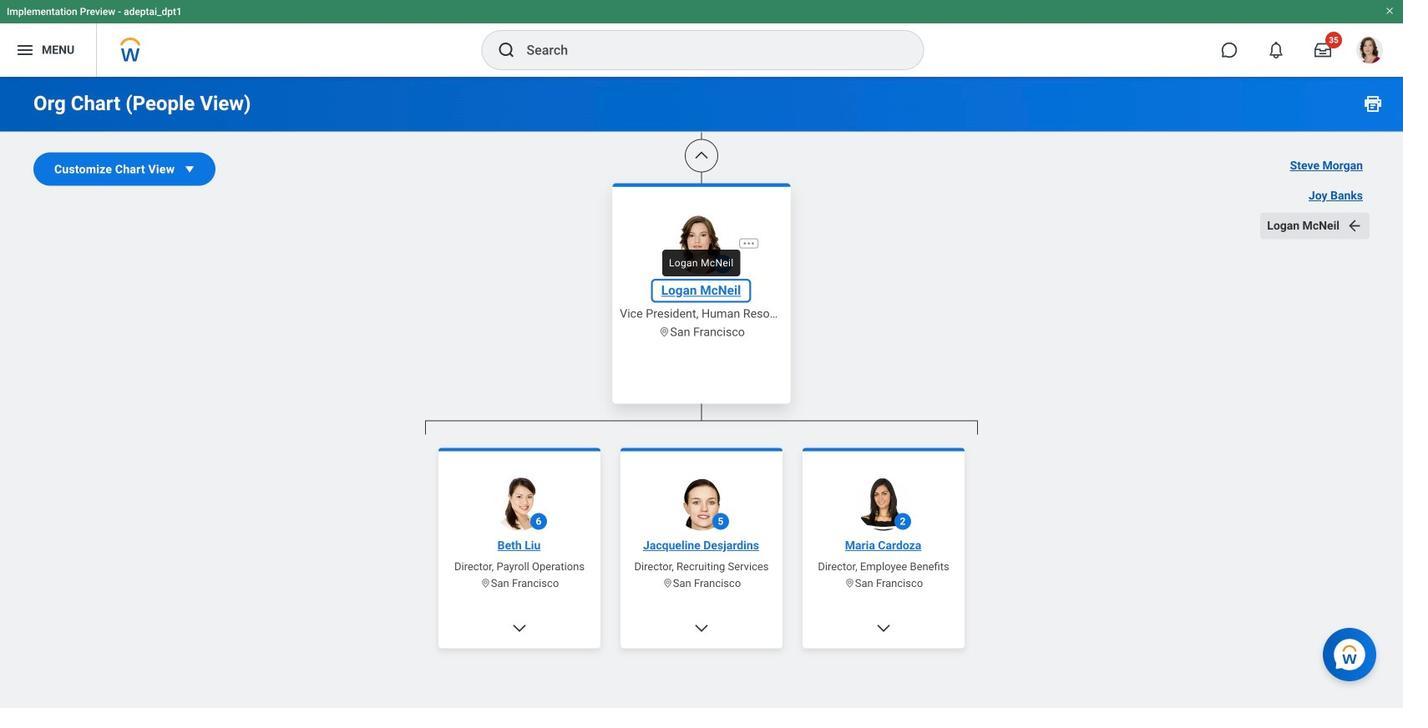 Task type: describe. For each thing, give the bounding box(es) containing it.
chevron up image
[[693, 147, 710, 164]]

notifications large image
[[1268, 42, 1285, 58]]

inbox large image
[[1315, 42, 1332, 58]]

search image
[[497, 40, 517, 60]]

print org chart image
[[1364, 94, 1384, 114]]

caret down image
[[181, 161, 198, 178]]

location image
[[844, 578, 855, 589]]

chevron down image
[[693, 620, 710, 637]]

1 chevron down image from the left
[[511, 620, 528, 637]]

2 chevron down image from the left
[[876, 620, 892, 637]]

arrow left image
[[1347, 218, 1364, 234]]



Task type: vqa. For each thing, say whether or not it's contained in the screenshot.
inbox image to the bottom
no



Task type: locate. For each thing, give the bounding box(es) containing it.
location image
[[658, 326, 670, 338], [480, 578, 491, 589], [662, 578, 673, 589]]

tooltip
[[658, 245, 746, 282]]

banner
[[0, 0, 1404, 77]]

1 horizontal spatial chevron down image
[[876, 620, 892, 637]]

profile logan mcneil image
[[1357, 37, 1384, 67]]

Search Workday  search field
[[527, 32, 889, 69]]

chevron down image
[[511, 620, 528, 637], [876, 620, 892, 637]]

0 horizontal spatial chevron down image
[[511, 620, 528, 637]]

logan mcneil, logan mcneil, 3 direct reports element
[[425, 435, 978, 708]]

main content
[[0, 0, 1404, 708]]

related actions image
[[742, 237, 756, 250]]

close environment banner image
[[1385, 6, 1395, 16]]

justify image
[[15, 40, 35, 60]]



